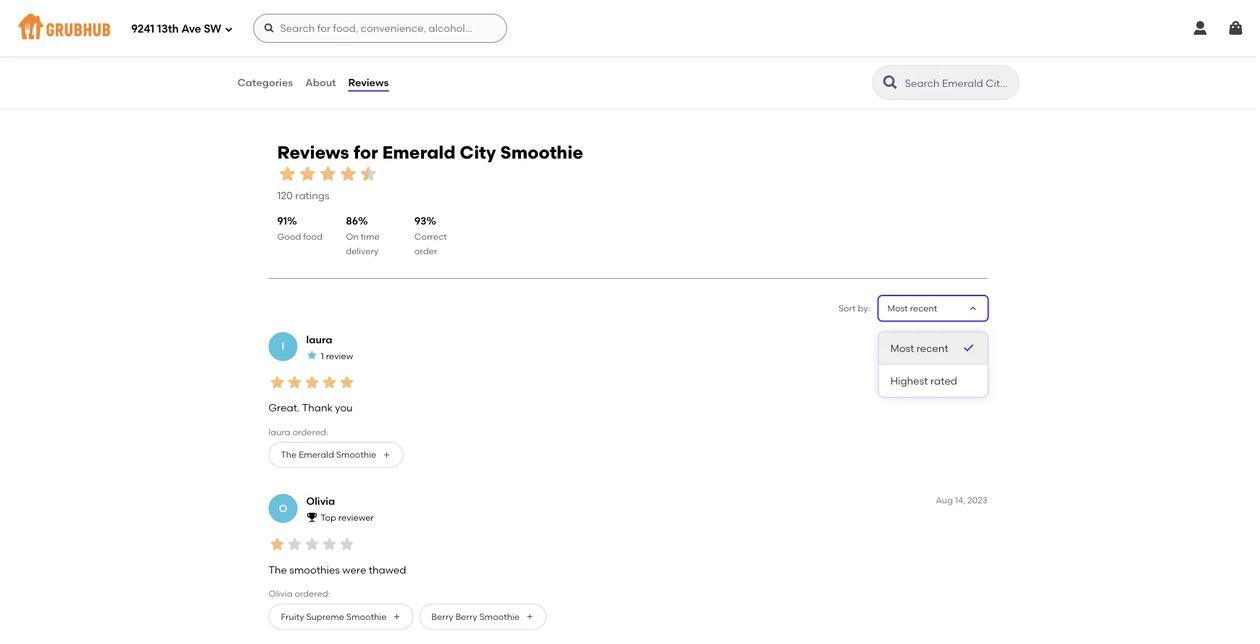 Task type: locate. For each thing, give the bounding box(es) containing it.
2 horizontal spatial plus icon image
[[526, 613, 534, 622]]

city
[[460, 142, 496, 163]]

recent inside field
[[910, 303, 938, 314]]

smoothie
[[501, 142, 584, 163], [336, 450, 377, 460], [347, 612, 387, 622], [480, 612, 520, 622]]

smoothie for the emerald smoothie
[[336, 450, 377, 460]]

ago
[[971, 333, 988, 344]]

on
[[346, 231, 359, 242]]

olivia up top
[[306, 495, 335, 508]]

ordered:
[[293, 427, 328, 438], [295, 589, 330, 600]]

laura up 1
[[306, 333, 332, 346]]

reviewer
[[338, 513, 374, 523]]

food
[[303, 231, 323, 242]]

about
[[305, 76, 336, 89]]

0 horizontal spatial delivery
[[281, 31, 314, 41]]

plus icon image down 'thawed'
[[393, 613, 401, 622]]

0 vertical spatial delivery
[[281, 31, 314, 41]]

most recent option
[[879, 332, 988, 365]]

most recent up '2'
[[888, 303, 938, 314]]

smoothie for berry berry smoothie
[[480, 612, 520, 622]]

the emerald smoothie
[[281, 450, 377, 460]]

most recent
[[888, 303, 938, 314], [891, 342, 949, 354]]

recent inside option
[[917, 342, 949, 354]]

1 vertical spatial laura
[[269, 427, 291, 438]]

0 vertical spatial emerald
[[383, 142, 456, 163]]

aug 14, 2023
[[936, 495, 988, 506]]

86
[[346, 215, 358, 227]]

most recent inside option
[[891, 342, 949, 354]]

0 vertical spatial ordered:
[[293, 427, 328, 438]]

0 horizontal spatial laura
[[269, 427, 291, 438]]

recent up '2'
[[910, 303, 938, 314]]

sw
[[204, 23, 222, 36]]

reviews right about in the left of the page
[[348, 76, 389, 89]]

olivia
[[306, 495, 335, 508], [269, 589, 293, 600]]

star icon image
[[423, 17, 434, 29], [434, 17, 446, 29], [446, 17, 457, 29], [457, 17, 469, 29], [457, 17, 469, 29], [469, 17, 481, 29], [277, 164, 298, 184], [298, 164, 318, 184], [318, 164, 338, 184], [338, 164, 359, 184], [359, 164, 379, 184], [359, 164, 379, 184], [306, 350, 318, 362], [269, 374, 286, 392], [286, 374, 303, 392], [303, 374, 321, 392], [321, 374, 338, 392], [338, 374, 356, 392], [269, 536, 286, 554], [286, 536, 303, 554], [303, 536, 321, 554], [321, 536, 338, 554], [338, 536, 356, 554]]

great. thank you
[[269, 402, 353, 415]]

0 vertical spatial laura
[[306, 333, 332, 346]]

1 horizontal spatial emerald
[[383, 142, 456, 163]]

30–45
[[258, 18, 283, 28]]

2
[[936, 333, 941, 344]]

120 ratings
[[277, 189, 330, 202]]

laura for laura
[[306, 333, 332, 346]]

reviews for reviews for emerald city smoothie
[[277, 142, 349, 163]]

ordered: for smoothies
[[295, 589, 330, 600]]

ratings
[[446, 33, 481, 46], [295, 189, 330, 202]]

thawed
[[369, 564, 406, 577]]

1 berry from the left
[[432, 612, 454, 622]]

most right by:
[[888, 303, 908, 314]]

the up the olivia  ordered:
[[269, 564, 287, 577]]

ratings for 120 ratings
[[295, 189, 330, 202]]

smoothie inside button
[[347, 612, 387, 622]]

the inside button
[[281, 450, 297, 460]]

berry berry smoothie
[[432, 612, 520, 622]]

svg image
[[1192, 20, 1210, 37], [1228, 20, 1245, 37], [264, 22, 275, 34], [224, 25, 233, 34]]

fruity supreme smoothie
[[281, 612, 387, 622]]

fruity
[[281, 612, 304, 622]]

thank
[[302, 402, 333, 415]]

93
[[415, 215, 427, 227]]

laura down great.
[[269, 427, 291, 438]]

recent
[[910, 303, 938, 314], [917, 342, 949, 354]]

plus icon image inside fruity supreme smoothie button
[[393, 613, 401, 622]]

highest rated
[[891, 375, 958, 387]]

0 vertical spatial olivia
[[306, 495, 335, 508]]

good
[[277, 231, 301, 242]]

ave
[[181, 23, 201, 36]]

$5.49
[[258, 31, 279, 41]]

top reviewer
[[321, 513, 374, 523]]

1 vertical spatial the
[[269, 564, 287, 577]]

weeks
[[943, 333, 969, 344]]

delivery down the "time"
[[346, 246, 379, 256]]

for
[[354, 142, 378, 163]]

most up 'highest'
[[891, 342, 915, 354]]

emerald
[[383, 142, 456, 163], [299, 450, 334, 460]]

supreme
[[306, 612, 344, 622]]

plus icon image
[[382, 451, 391, 460], [393, 613, 401, 622], [526, 613, 534, 622]]

olivia up fruity
[[269, 589, 293, 600]]

1
[[321, 351, 324, 361]]

plus icon image inside berry berry smoothie button
[[526, 613, 534, 622]]

you
[[335, 402, 353, 415]]

plus icon image inside the emerald smoothie button
[[382, 451, 391, 460]]

0 vertical spatial the
[[281, 450, 297, 460]]

86 on time delivery
[[346, 215, 380, 256]]

1 vertical spatial olivia
[[269, 589, 293, 600]]

Search Emerald City Smoothie search field
[[904, 76, 1015, 90]]

0 vertical spatial reviews
[[348, 76, 389, 89]]

0 vertical spatial most recent
[[888, 303, 938, 314]]

laura for laura ordered:
[[269, 427, 291, 438]]

0 horizontal spatial emerald
[[299, 450, 334, 460]]

delivery inside 30–45 min $5.49 delivery
[[281, 31, 314, 41]]

93 correct order
[[415, 215, 447, 256]]

ordered: down smoothies
[[295, 589, 330, 600]]

1 vertical spatial most recent
[[891, 342, 949, 354]]

order
[[415, 246, 437, 256]]

search icon image
[[882, 74, 900, 91]]

1 vertical spatial recent
[[917, 342, 949, 354]]

l
[[282, 341, 285, 353]]

9241
[[131, 23, 155, 36]]

ratings right 120
[[295, 189, 330, 202]]

1 vertical spatial delivery
[[346, 246, 379, 256]]

reviews up 120 ratings
[[277, 142, 349, 163]]

1 vertical spatial reviews
[[277, 142, 349, 163]]

most
[[888, 303, 908, 314], [891, 342, 915, 354]]

1 horizontal spatial ratings
[[446, 33, 481, 46]]

91 good food
[[277, 215, 323, 242]]

fruity supreme smoothie button
[[269, 604, 414, 630]]

ordered: down great. thank you
[[293, 427, 328, 438]]

main navigation navigation
[[0, 0, 1257, 57]]

reviews
[[348, 76, 389, 89], [277, 142, 349, 163]]

0 vertical spatial most
[[888, 303, 908, 314]]

1 horizontal spatial plus icon image
[[393, 613, 401, 622]]

1 vertical spatial ordered:
[[295, 589, 330, 600]]

1 vertical spatial most
[[891, 342, 915, 354]]

the down laura ordered:
[[281, 450, 297, 460]]

emerald right for
[[383, 142, 456, 163]]

reviews for reviews
[[348, 76, 389, 89]]

ratings right 11
[[446, 33, 481, 46]]

the for the smoothies were thawed
[[269, 564, 287, 577]]

0 horizontal spatial olivia
[[269, 589, 293, 600]]

1 horizontal spatial berry
[[456, 612, 478, 622]]

emerald inside button
[[299, 450, 334, 460]]

trophy icon image
[[306, 512, 318, 524]]

1 vertical spatial ratings
[[295, 189, 330, 202]]

about button
[[305, 57, 337, 109]]

recent up highest rated
[[917, 342, 949, 354]]

plus icon image right the emerald smoothie
[[382, 451, 391, 460]]

0 vertical spatial recent
[[910, 303, 938, 314]]

1 horizontal spatial delivery
[[346, 246, 379, 256]]

the
[[281, 450, 297, 460], [269, 564, 287, 577]]

emerald down laura ordered:
[[299, 450, 334, 460]]

laura
[[306, 333, 332, 346], [269, 427, 291, 438]]

11 ratings
[[437, 33, 481, 46]]

olivia  ordered:
[[269, 589, 330, 600]]

0 horizontal spatial berry
[[432, 612, 454, 622]]

delivery down min
[[281, 31, 314, 41]]

delivery
[[281, 31, 314, 41], [346, 246, 379, 256]]

0 horizontal spatial ratings
[[295, 189, 330, 202]]

were
[[342, 564, 366, 577]]

1 horizontal spatial olivia
[[306, 495, 335, 508]]

2 berry from the left
[[456, 612, 478, 622]]

0 vertical spatial ratings
[[446, 33, 481, 46]]

plus icon image for fruity supreme smoothie
[[393, 613, 401, 622]]

plus icon image right berry berry smoothie
[[526, 613, 534, 622]]

1 horizontal spatial laura
[[306, 333, 332, 346]]

the smoothies were thawed
[[269, 564, 406, 577]]

reviews inside reviews button
[[348, 76, 389, 89]]

1 vertical spatial emerald
[[299, 450, 334, 460]]

most recent up highest rated
[[891, 342, 949, 354]]

berry
[[432, 612, 454, 622], [456, 612, 478, 622]]

delivery inside 86 on time delivery
[[346, 246, 379, 256]]

0 horizontal spatial plus icon image
[[382, 451, 391, 460]]



Task type: describe. For each thing, give the bounding box(es) containing it.
highest
[[891, 375, 928, 387]]

o
[[279, 503, 287, 515]]

120
[[277, 189, 293, 202]]

sort
[[839, 303, 856, 314]]

30–45 min $5.49 delivery
[[258, 18, 314, 41]]

olivia for olivia
[[306, 495, 335, 508]]

smoothies
[[290, 564, 340, 577]]

2 weeks ago
[[936, 333, 988, 344]]

berry berry smoothie button
[[419, 604, 547, 630]]

91
[[277, 215, 287, 227]]

correct
[[415, 231, 447, 242]]

14,
[[955, 495, 966, 506]]

most inside field
[[888, 303, 908, 314]]

caret down icon image
[[968, 303, 979, 314]]

most inside option
[[891, 342, 915, 354]]

the for the emerald smoothie
[[281, 450, 297, 460]]

categories button
[[237, 57, 294, 109]]

smoothie for fruity supreme smoothie
[[347, 612, 387, 622]]

delivery for 86
[[346, 246, 379, 256]]

aug
[[936, 495, 953, 506]]

ratings for 11 ratings
[[446, 33, 481, 46]]

11
[[437, 33, 444, 46]]

9241 13th ave sw
[[131, 23, 222, 36]]

delivery for 30–45
[[281, 31, 314, 41]]

olivia for olivia  ordered:
[[269, 589, 293, 600]]

13th
[[157, 23, 179, 36]]

check icon image
[[962, 341, 976, 356]]

reviews for emerald city smoothie
[[277, 142, 584, 163]]

ordered: for thank
[[293, 427, 328, 438]]

time
[[361, 231, 380, 242]]

Search for food, convenience, alcohol... search field
[[253, 14, 507, 43]]

Sort by: field
[[888, 302, 938, 315]]

great.
[[269, 402, 300, 415]]

reviews button
[[348, 57, 390, 109]]

plus icon image for berry berry smoothie
[[526, 613, 534, 622]]

plus icon image for the emerald smoothie
[[382, 451, 391, 460]]

the emerald smoothie button
[[269, 442, 403, 468]]

min
[[285, 18, 301, 28]]

categories
[[237, 76, 293, 89]]

by:
[[858, 303, 871, 314]]

1 review
[[321, 351, 353, 361]]

2023
[[968, 495, 988, 506]]

laura ordered:
[[269, 427, 328, 438]]

review
[[326, 351, 353, 361]]

top
[[321, 513, 336, 523]]

rated
[[931, 375, 958, 387]]

sort by:
[[839, 303, 871, 314]]



Task type: vqa. For each thing, say whether or not it's contained in the screenshot.
7-Eleven
no



